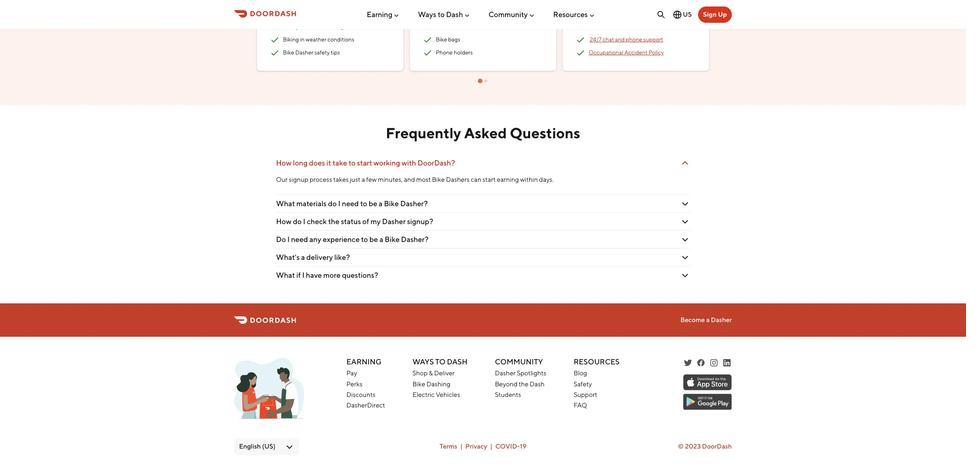 Task type: vqa. For each thing, say whether or not it's contained in the screenshot.
left Safety
yes



Task type: describe. For each thing, give the bounding box(es) containing it.
19
[[520, 443, 527, 450]]

earning pay perks discounts dasherdirect
[[347, 358, 385, 409]]

©
[[678, 442, 684, 450]]

frequently
[[386, 124, 461, 141]]

the for community dasher spotlights beyond the dash students
[[519, 380, 529, 388]]

can
[[471, 176, 482, 183]]

do i need any experience to be a bike dasher?
[[276, 235, 429, 244]]

pay link
[[347, 369, 357, 377]]

community dasher spotlights beyond the dash students
[[495, 358, 547, 399]]

earning for earning pay perks discounts dasherdirect
[[347, 358, 382, 366]]

instagram image
[[709, 358, 719, 368]]

about:
[[290, 8, 307, 14]]

phone
[[626, 36, 643, 43]]

experience
[[323, 235, 360, 244]]

dasher? for what materials do i need to be a bike dasher?
[[400, 199, 428, 208]]

bike bags
[[436, 36, 462, 43]]

community for community
[[489, 10, 528, 19]]

days.
[[539, 176, 554, 183]]

minutes,
[[378, 176, 403, 183]]

just
[[350, 176, 361, 183]]

earning for earning
[[367, 10, 393, 19]]

asked
[[464, 124, 507, 141]]

most
[[416, 176, 431, 183]]

a down "my" at the top left of page
[[380, 235, 384, 244]]

app store image
[[683, 374, 732, 391]]

earning
[[497, 176, 519, 183]]

spotlights
[[517, 369, 547, 377]]

a up "my" at the top left of page
[[379, 199, 383, 208]]

a left few
[[362, 176, 365, 183]]

sign
[[704, 11, 717, 18]]

0 horizontal spatial need
[[291, 235, 308, 244]]

2 vertical spatial and
[[404, 176, 415, 183]]

within
[[520, 176, 538, 183]]

be for need
[[369, 199, 377, 208]]

how do i check the status of my dasher signup?
[[276, 217, 433, 226]]

2 chevron down image from the top
[[681, 252, 690, 262]]

support
[[644, 36, 664, 43]]

doordash for merchants image
[[234, 358, 304, 424]]

chevron down image for questions?
[[681, 270, 690, 280]]

our
[[276, 176, 288, 183]]

i up the how do i check the status of my dasher signup? on the top of page
[[338, 199, 341, 208]]

1 horizontal spatial need
[[342, 199, 359, 208]]

take
[[333, 159, 347, 167]]

0 vertical spatial start
[[357, 159, 372, 167]]

bags
[[448, 36, 461, 43]]

deliver
[[434, 369, 455, 377]]

of
[[363, 217, 369, 226]]

have
[[306, 271, 322, 279]]

shop
[[413, 369, 428, 377]]

instagram link
[[709, 358, 719, 368]]

facebook image
[[696, 358, 706, 368]]

google play image
[[683, 394, 732, 410]]

frequently asked questions
[[386, 124, 581, 141]]

bike
[[312, 23, 323, 30]]

check
[[307, 217, 327, 226]]

electric
[[413, 391, 435, 399]]

earning link
[[367, 7, 400, 22]]

safedash link
[[590, 23, 614, 30]]

the inside like the below, and more!
[[527, 0, 536, 6]]

2023
[[685, 442, 701, 450]]

safety inside resources blog safety support faq
[[574, 380, 592, 388]]

become a dasher
[[681, 316, 732, 324]]

how for how do i check the status of my dasher signup?
[[276, 217, 292, 226]]

safety with bike dashing
[[283, 23, 344, 30]]

and inside like the below, and more!
[[440, 8, 450, 14]]

be for experience
[[370, 235, 378, 244]]

terms
[[440, 443, 458, 450]]

questions?
[[342, 271, 378, 279]]

it
[[327, 159, 331, 167]]

what for what if i have more questions?
[[276, 271, 295, 279]]

i left check
[[303, 217, 306, 226]]

twitter link
[[683, 358, 693, 368]]

become
[[681, 316, 705, 324]]

dasher inside know before you go "region"
[[295, 49, 314, 56]]

like
[[517, 0, 526, 6]]

biking
[[283, 36, 299, 43]]

to down the of
[[361, 235, 368, 244]]

resources for resources
[[554, 10, 588, 19]]

privacy
[[466, 443, 487, 450]]

chevron down image for dasher?
[[681, 235, 690, 244]]

bike dasher safety tips
[[283, 49, 340, 56]]

dasher right become
[[711, 316, 732, 324]]

safety
[[315, 49, 330, 56]]

a right what's
[[301, 253, 305, 262]]

process
[[310, 176, 332, 183]]

occupational accident policy
[[589, 49, 664, 56]]

to inside the tips to learn about:
[[270, 8, 275, 14]]

if
[[297, 271, 301, 279]]

beyond
[[495, 380, 518, 388]]

check mark image for helmets
[[423, 22, 433, 32]]

safety inside know before you go "region"
[[283, 23, 299, 30]]

tips to learn about:
[[270, 0, 389, 14]]

faq link
[[574, 402, 587, 409]]

delivery
[[307, 253, 333, 262]]

0 horizontal spatial tips
[[331, 49, 340, 56]]

beyond the dash link
[[495, 380, 545, 388]]

what's a delivery like?
[[276, 253, 350, 262]]

dasherdirect link
[[347, 402, 385, 409]]

terms link
[[440, 443, 458, 450]]

sign up button
[[699, 7, 732, 23]]

what if i have more questions?
[[276, 271, 378, 279]]

to inside the ways to dash shop & deliver bike dashing electric vehicles
[[436, 358, 446, 366]]

dash inside community dasher spotlights beyond the dash students
[[530, 380, 545, 388]]

support
[[574, 391, 598, 399]]



Task type: locate. For each thing, give the bounding box(es) containing it.
safety down the blog
[[574, 380, 592, 388]]

0 horizontal spatial start
[[357, 159, 372, 167]]

ways to dash link
[[418, 7, 471, 22]]

dasher? for do i need any experience to be a bike dasher?
[[401, 235, 429, 244]]

to up helmets
[[438, 10, 445, 19]]

to up deliver
[[436, 358, 446, 366]]

community link
[[489, 7, 535, 22]]

ways to dash
[[418, 10, 463, 19]]

dasher
[[295, 49, 314, 56], [382, 217, 406, 226], [711, 316, 732, 324], [495, 369, 516, 377]]

select a slide to show tab list
[[254, 77, 713, 84]]

to up the of
[[361, 199, 367, 208]]

dash for ways to dash
[[446, 10, 463, 19]]

be down "my" at the top left of page
[[370, 235, 378, 244]]

covid-19 link
[[496, 443, 527, 450]]

biking in weather conditions
[[283, 36, 354, 43]]

0 vertical spatial how
[[276, 159, 292, 167]]

1 vertical spatial how
[[276, 217, 292, 226]]

safety up the biking
[[283, 23, 299, 30]]

i right do
[[288, 235, 290, 244]]

takes
[[333, 176, 349, 183]]

dash for ways to dash shop & deliver bike dashing electric vehicles
[[447, 358, 468, 366]]

0 horizontal spatial and
[[404, 176, 415, 183]]

0 vertical spatial and
[[440, 8, 450, 14]]

the right the like
[[527, 0, 536, 6]]

0 vertical spatial tips
[[380, 0, 389, 6]]

and
[[440, 8, 450, 14], [615, 36, 625, 43], [404, 176, 415, 183]]

like the below, and more!
[[423, 0, 536, 14]]

to left 'learn'
[[270, 8, 275, 14]]

ways to dash shop & deliver bike dashing electric vehicles
[[413, 358, 468, 399]]

2 vertical spatial chevron down image
[[681, 235, 690, 244]]

helmets
[[436, 23, 458, 30]]

1 vertical spatial start
[[483, 176, 496, 183]]

check mark image for bike dasher safety tips
[[270, 48, 280, 58]]

24/7 chat and phone support
[[590, 36, 664, 43]]

ways inside the ways to dash shop & deliver bike dashing electric vehicles
[[413, 358, 434, 366]]

chat
[[603, 36, 614, 43]]

dashing
[[324, 23, 344, 30]]

2 horizontal spatial and
[[615, 36, 625, 43]]

how left long on the left top
[[276, 159, 292, 167]]

dashing
[[427, 380, 451, 388]]

1 vertical spatial do
[[293, 217, 302, 226]]

covid-
[[496, 443, 520, 450]]

1 vertical spatial dasher?
[[401, 235, 429, 244]]

resources
[[554, 10, 588, 19], [574, 358, 620, 366]]

check mark image
[[270, 22, 280, 32], [729, 22, 739, 32], [576, 35, 586, 45], [423, 48, 433, 58], [576, 48, 586, 58]]

ways for ways to dash shop & deliver bike dashing electric vehicles
[[413, 358, 434, 366]]

resources link
[[554, 7, 595, 22]]

ways up helmets
[[418, 10, 437, 19]]

1 horizontal spatial safety
[[574, 380, 592, 388]]

discounts
[[347, 391, 376, 399]]

0 vertical spatial earning
[[367, 10, 393, 19]]

community for community dasher spotlights beyond the dash students
[[495, 358, 543, 366]]

occupational
[[589, 49, 624, 56]]

bike dashing link
[[413, 380, 451, 388]]

more!
[[451, 8, 466, 14]]

linkedin link
[[723, 358, 732, 368]]

start up few
[[357, 159, 372, 167]]

what down our
[[276, 199, 295, 208]]

know before you go region
[[254, 0, 967, 84]]

chevron down image
[[681, 158, 690, 168], [681, 217, 690, 226], [681, 235, 690, 244]]

phone holders
[[436, 49, 473, 56]]

do
[[328, 199, 337, 208], [293, 217, 302, 226]]

1 vertical spatial the
[[328, 217, 340, 226]]

2 vertical spatial the
[[519, 380, 529, 388]]

students link
[[495, 391, 521, 399]]

with inside know before you go "region"
[[300, 23, 311, 30]]

and right chat
[[615, 36, 625, 43]]

learn
[[276, 8, 289, 14]]

in
[[300, 36, 305, 43]]

a right become
[[707, 316, 710, 324]]

and left most
[[404, 176, 415, 183]]

0 vertical spatial dash
[[446, 10, 463, 19]]

1 vertical spatial what
[[276, 271, 295, 279]]

dasher? down signup?
[[401, 235, 429, 244]]

facebook link
[[696, 358, 706, 368]]

0 horizontal spatial do
[[293, 217, 302, 226]]

blog
[[574, 369, 587, 377]]

dash inside ways to dash link
[[446, 10, 463, 19]]

1 chevron down image from the top
[[681, 199, 690, 209]]

dasher down in
[[295, 49, 314, 56]]

ways up shop
[[413, 358, 434, 366]]

chevron down image for to
[[681, 199, 690, 209]]

2 chevron down image from the top
[[681, 217, 690, 226]]

1 what from the top
[[276, 199, 295, 208]]

doordash link
[[702, 442, 732, 450]]

2 how from the top
[[276, 217, 292, 226]]

safety link
[[574, 380, 592, 388]]

doordash
[[702, 442, 732, 450]]

resources blog safety support faq
[[574, 358, 620, 409]]

need left any
[[291, 235, 308, 244]]

0 vertical spatial need
[[342, 199, 359, 208]]

tips up earning link
[[380, 0, 389, 6]]

dasher?
[[400, 199, 428, 208], [401, 235, 429, 244]]

vehicles
[[436, 391, 460, 399]]

globe line image
[[673, 10, 682, 20]]

materials
[[297, 199, 327, 208]]

how for how long does it take to start working with doordash?
[[276, 159, 292, 167]]

1 horizontal spatial do
[[328, 199, 337, 208]]

do right materials
[[328, 199, 337, 208]]

community down the like
[[489, 10, 528, 19]]

dash down spotlights at the bottom right of page
[[530, 380, 545, 388]]

accident
[[625, 49, 648, 56]]

2 vertical spatial dash
[[530, 380, 545, 388]]

1 vertical spatial earning
[[347, 358, 382, 366]]

how up do
[[276, 217, 292, 226]]

doordash?
[[418, 159, 455, 167]]

twitter image
[[683, 358, 693, 368]]

1 vertical spatial safety
[[574, 380, 592, 388]]

chevron down image
[[681, 199, 690, 209], [681, 252, 690, 262], [681, 270, 690, 280]]

to inside ways to dash link
[[438, 10, 445, 19]]

with
[[300, 23, 311, 30], [402, 159, 416, 167]]

to right take
[[349, 159, 356, 167]]

us
[[683, 11, 692, 18]]

24/7 chat and phone support link
[[590, 36, 664, 43]]

linkedin image
[[723, 358, 732, 368]]

what materials do i need to be a bike dasher?
[[276, 199, 428, 208]]

0 vertical spatial the
[[527, 0, 536, 6]]

resources for resources blog safety support faq
[[574, 358, 620, 366]]

0 vertical spatial ways
[[418, 10, 437, 19]]

0 vertical spatial with
[[300, 23, 311, 30]]

safedash
[[590, 23, 614, 30]]

0 horizontal spatial safety
[[283, 23, 299, 30]]

3 chevron down image from the top
[[681, 235, 690, 244]]

0 vertical spatial do
[[328, 199, 337, 208]]

privacy link
[[466, 443, 487, 450]]

dasher right "my" at the top left of page
[[382, 217, 406, 226]]

dasher? up signup?
[[400, 199, 428, 208]]

earning inside earning pay perks discounts dasherdirect
[[347, 358, 382, 366]]

dasherdirect
[[347, 402, 385, 409]]

0 vertical spatial chevron down image
[[681, 158, 690, 168]]

what for what materials do i need to be a bike dasher?
[[276, 199, 295, 208]]

phone
[[436, 49, 453, 56]]

check mark image for biking in weather conditions
[[270, 35, 280, 45]]

1 vertical spatial need
[[291, 235, 308, 244]]

1 horizontal spatial start
[[483, 176, 496, 183]]

chevron down image for signup?
[[681, 217, 690, 226]]

0 horizontal spatial with
[[300, 23, 311, 30]]

dasher up beyond
[[495, 369, 516, 377]]

up
[[718, 11, 727, 18]]

policy
[[649, 49, 664, 56]]

dash up deliver
[[447, 358, 468, 366]]

dash up helmets
[[446, 10, 463, 19]]

the down dasher spotlights link
[[519, 380, 529, 388]]

tips inside the tips to learn about:
[[380, 0, 389, 6]]

1 vertical spatial chevron down image
[[681, 217, 690, 226]]

safety
[[283, 23, 299, 30], [574, 380, 592, 388]]

what left if
[[276, 271, 295, 279]]

signup?
[[407, 217, 433, 226]]

conditions
[[328, 36, 354, 43]]

check mark image for bike bags
[[423, 35, 433, 45]]

perks link
[[347, 380, 363, 388]]

students
[[495, 391, 521, 399]]

electric vehicles link
[[413, 391, 460, 399]]

support link
[[574, 391, 598, 399]]

community up dasher spotlights link
[[495, 358, 543, 366]]

1 vertical spatial and
[[615, 36, 625, 43]]

our signup process takes just a few minutes, and most bike dashers can start earning within days.
[[276, 176, 554, 183]]

do left check
[[293, 217, 302, 226]]

2 vertical spatial chevron down image
[[681, 270, 690, 280]]

holders
[[454, 49, 473, 56]]

1 how from the top
[[276, 159, 292, 167]]

2 what from the top
[[276, 271, 295, 279]]

covid-19
[[496, 443, 527, 450]]

0 vertical spatial what
[[276, 199, 295, 208]]

1 vertical spatial with
[[402, 159, 416, 167]]

i right if
[[302, 271, 305, 279]]

be up "my" at the top left of page
[[369, 199, 377, 208]]

1 vertical spatial community
[[495, 358, 543, 366]]

ways for ways to dash
[[418, 10, 437, 19]]

tips right safety
[[331, 49, 340, 56]]

occupational accident policy link
[[589, 49, 664, 56]]

how long does it take to start working with doordash?
[[276, 159, 455, 167]]

perks
[[347, 380, 363, 388]]

bike
[[436, 36, 447, 43], [283, 49, 294, 56], [432, 176, 445, 183], [384, 199, 399, 208], [385, 235, 400, 244], [413, 380, 425, 388]]

1 vertical spatial chevron down image
[[681, 252, 690, 262]]

dasher inside community dasher spotlights beyond the dash students
[[495, 369, 516, 377]]

0 vertical spatial dasher?
[[400, 199, 428, 208]]

chevron down image for doordash?
[[681, 158, 690, 168]]

questions
[[510, 124, 581, 141]]

working
[[374, 159, 400, 167]]

1 horizontal spatial with
[[402, 159, 416, 167]]

status
[[341, 217, 361, 226]]

with left bike
[[300, 23, 311, 30]]

1 vertical spatial dash
[[447, 358, 468, 366]]

bike inside the ways to dash shop & deliver bike dashing electric vehicles
[[413, 380, 425, 388]]

tips
[[380, 0, 389, 6], [331, 49, 340, 56]]

dasher spotlights link
[[495, 369, 547, 377]]

1 vertical spatial be
[[370, 235, 378, 244]]

dashers
[[446, 176, 470, 183]]

0 vertical spatial safety
[[283, 23, 299, 30]]

weather
[[306, 36, 327, 43]]

1 horizontal spatial tips
[[380, 0, 389, 6]]

and left more!
[[440, 8, 450, 14]]

1 vertical spatial tips
[[331, 49, 340, 56]]

0 vertical spatial community
[[489, 10, 528, 19]]

1 vertical spatial ways
[[413, 358, 434, 366]]

1 chevron down image from the top
[[681, 158, 690, 168]]

does
[[309, 159, 325, 167]]

3 chevron down image from the top
[[681, 270, 690, 280]]

need up status
[[342, 199, 359, 208]]

1 vertical spatial resources
[[574, 358, 620, 366]]

the inside community dasher spotlights beyond the dash students
[[519, 380, 529, 388]]

the for how do i check the status of my dasher signup?
[[328, 217, 340, 226]]

the right check
[[328, 217, 340, 226]]

1 horizontal spatial and
[[440, 8, 450, 14]]

0 vertical spatial chevron down image
[[681, 199, 690, 209]]

start right 'can'
[[483, 176, 496, 183]]

community inside community dasher spotlights beyond the dash students
[[495, 358, 543, 366]]

with up our signup process takes just a few minutes, and most bike dashers can start earning within days.
[[402, 159, 416, 167]]

0 vertical spatial resources
[[554, 10, 588, 19]]

check mark image
[[882, 20, 892, 30], [423, 22, 433, 32], [576, 22, 586, 32], [270, 35, 280, 45], [423, 35, 433, 45], [270, 48, 280, 58]]

dash inside the ways to dash shop & deliver bike dashing electric vehicles
[[447, 358, 468, 366]]

0 vertical spatial be
[[369, 199, 377, 208]]



